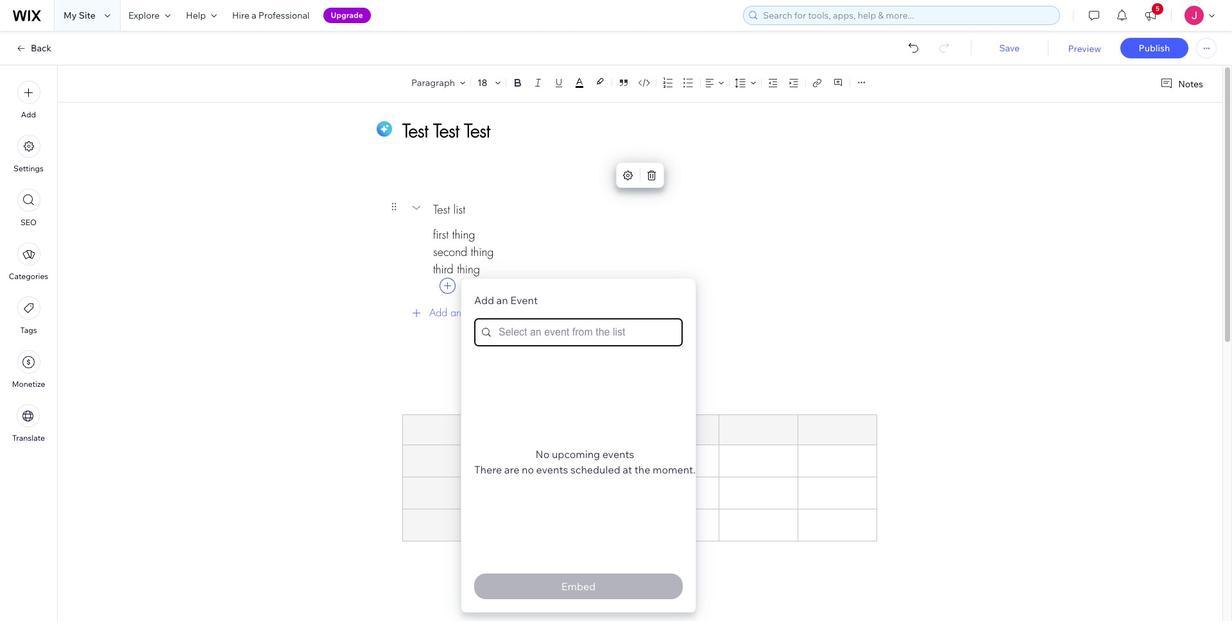 Task type: describe. For each thing, give the bounding box(es) containing it.
another
[[451, 306, 482, 320]]

hire a professional link
[[224, 0, 317, 31]]

2 vertical spatial thing
[[457, 262, 480, 277]]

seo
[[20, 218, 37, 227]]

scheduled
[[570, 463, 620, 476]]

Select an event from the list field
[[474, 318, 683, 347]]

a
[[252, 10, 256, 21]]

translate button
[[12, 404, 45, 443]]

Add a Catchy Title text field
[[402, 119, 863, 142]]

upgrade button
[[323, 8, 371, 23]]

paragraph button
[[409, 74, 468, 92]]

upcoming
[[552, 448, 600, 461]]

monetize
[[12, 379, 45, 389]]

help
[[186, 10, 206, 21]]

add another expandable item
[[429, 306, 557, 320]]

save button
[[984, 42, 1035, 54]]

0 vertical spatial thing
[[452, 227, 475, 242]]

embed button
[[474, 574, 683, 599]]

second
[[433, 245, 467, 259]]

paragraph
[[411, 77, 455, 89]]

first thing second thing third thing
[[433, 227, 494, 277]]

expandable
[[485, 306, 536, 320]]

add another expandable item button
[[402, 298, 877, 329]]

embed
[[561, 580, 596, 593]]

1 vertical spatial thing
[[471, 245, 494, 259]]

notes
[[1178, 78, 1203, 90]]

help button
[[178, 0, 224, 31]]

event
[[510, 294, 538, 307]]

no
[[522, 463, 534, 476]]

settings button
[[14, 135, 44, 173]]

seo button
[[17, 189, 40, 227]]

Search for tools, apps, help & more... field
[[759, 6, 1056, 24]]

categories button
[[9, 243, 48, 281]]

add for add another expandable item
[[429, 306, 447, 320]]

add button
[[17, 81, 40, 119]]

tags
[[20, 325, 37, 335]]

1 vertical spatial events
[[536, 463, 568, 476]]



Task type: vqa. For each thing, say whether or not it's contained in the screenshot.
Save button
yes



Task type: locate. For each thing, give the bounding box(es) containing it.
settings
[[14, 164, 44, 173]]

no
[[536, 448, 550, 461]]

preview
[[1068, 43, 1101, 55]]

publish
[[1139, 42, 1170, 54]]

moment.
[[653, 463, 696, 476]]

test
[[433, 202, 450, 217]]

third
[[433, 262, 453, 277]]

5 button
[[1137, 0, 1165, 31]]

thing right the third
[[457, 262, 480, 277]]

back
[[31, 42, 51, 54]]

tags button
[[17, 296, 40, 335]]

no upcoming events there are no events scheduled at the moment.
[[474, 448, 696, 476]]

add inside button
[[21, 110, 36, 119]]

events down no
[[536, 463, 568, 476]]

hire
[[232, 10, 250, 21]]

Font Size field
[[476, 76, 490, 89]]

publish button
[[1121, 38, 1189, 58]]

events
[[602, 448, 634, 461], [536, 463, 568, 476]]

add up settings button
[[21, 110, 36, 119]]

0 vertical spatial events
[[602, 448, 634, 461]]

events up at
[[602, 448, 634, 461]]

preview button
[[1068, 43, 1101, 55]]

add inside button
[[429, 306, 447, 320]]

are
[[504, 463, 519, 476]]

0 horizontal spatial events
[[536, 463, 568, 476]]

0 horizontal spatial add
[[21, 110, 36, 119]]

item
[[539, 306, 557, 320]]

site
[[79, 10, 96, 21]]

add
[[21, 110, 36, 119], [474, 294, 494, 307], [429, 306, 447, 320]]

add left an
[[474, 294, 494, 307]]

thing
[[452, 227, 475, 242], [471, 245, 494, 259], [457, 262, 480, 277]]

add for add an event
[[474, 294, 494, 307]]

list
[[453, 202, 465, 217]]

menu containing add
[[0, 73, 57, 451]]

categories
[[9, 271, 48, 281]]

5
[[1156, 4, 1160, 13]]

monetize button
[[12, 350, 45, 389]]

thing right second
[[471, 245, 494, 259]]

first
[[433, 227, 449, 242]]

add for add
[[21, 110, 36, 119]]

1 horizontal spatial events
[[602, 448, 634, 461]]

explore
[[128, 10, 160, 21]]

notes button
[[1155, 75, 1207, 92]]

translate
[[12, 433, 45, 443]]

menu
[[0, 73, 57, 451]]

add left another
[[429, 306, 447, 320]]

upgrade
[[331, 10, 363, 20]]

my site
[[64, 10, 96, 21]]

there
[[474, 463, 502, 476]]

test list
[[433, 202, 465, 217]]

professional
[[258, 10, 310, 21]]

at
[[623, 463, 632, 476]]

1 horizontal spatial add
[[429, 306, 447, 320]]

my
[[64, 10, 77, 21]]

add an event
[[474, 294, 538, 307]]

the
[[634, 463, 650, 476]]

an
[[496, 294, 508, 307]]

2 horizontal spatial add
[[474, 294, 494, 307]]

hire a professional
[[232, 10, 310, 21]]

back button
[[15, 42, 51, 54]]

save
[[999, 42, 1020, 54]]

thing up second
[[452, 227, 475, 242]]



